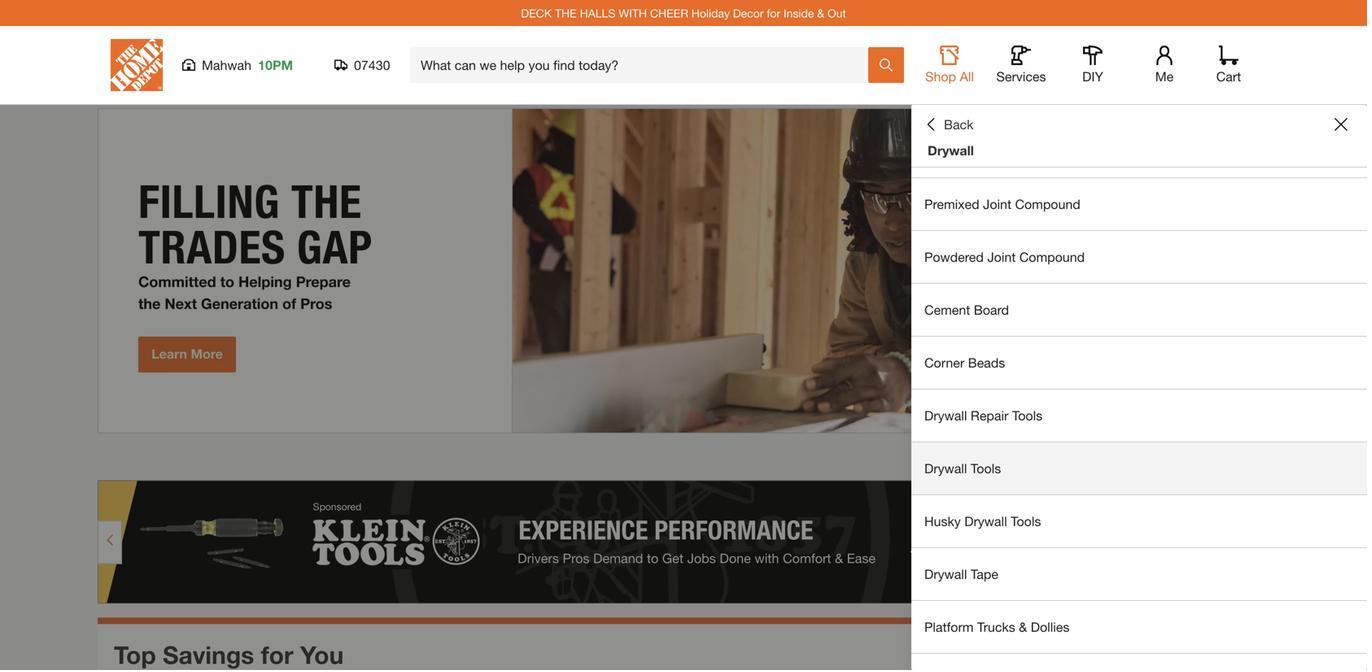 Task type: locate. For each thing, give the bounding box(es) containing it.
compound down premixed joint compound
[[1020, 250, 1085, 265]]

1 vertical spatial &
[[1019, 620, 1028, 635]]

drywall tools link
[[912, 443, 1368, 495]]

for left you
[[261, 641, 294, 670]]

drywall project calculator
[[925, 91, 1075, 106]]

me
[[1156, 69, 1174, 84]]

tools
[[1013, 408, 1043, 424], [971, 461, 1001, 477], [1011, 514, 1041, 530]]

back
[[944, 117, 974, 132]]

drywall down back button
[[928, 143, 974, 158]]

decor
[[733, 6, 764, 20]]

drywall up husky
[[925, 461, 967, 477]]

compound for powdered
[[1020, 250, 1085, 265]]

drywall down shop all
[[925, 91, 967, 106]]

07430 button
[[335, 57, 391, 73]]

you
[[300, 641, 344, 670]]

for left the inside
[[767, 6, 781, 20]]

joint inside premixed joint compound link
[[983, 197, 1012, 212]]

07430
[[354, 57, 390, 73]]

& right trucks
[[1019, 620, 1028, 635]]

premixed
[[925, 197, 980, 212]]

back button
[[925, 116, 974, 133]]

0 vertical spatial &
[[817, 6, 825, 20]]

deck the halls with cheer holiday decor for inside & out link
[[521, 6, 846, 20]]

1 vertical spatial joint
[[983, 197, 1012, 212]]

2 vertical spatial joint
[[988, 250, 1016, 265]]

0 horizontal spatial for
[[261, 641, 294, 670]]

joint
[[925, 144, 953, 159], [983, 197, 1012, 212], [988, 250, 1016, 265]]

compound up powdered joint compound
[[1015, 197, 1081, 212]]

0 vertical spatial joint
[[925, 144, 953, 159]]

0 vertical spatial for
[[767, 6, 781, 20]]

mahwah
[[202, 57, 252, 73]]

drywall left 'repair'
[[925, 408, 967, 424]]

0 vertical spatial compound
[[957, 144, 1022, 159]]

for
[[767, 6, 781, 20], [261, 641, 294, 670]]

cheer
[[650, 6, 689, 20]]

2 vertical spatial tools
[[1011, 514, 1041, 530]]

compound
[[957, 144, 1022, 159], [1015, 197, 1081, 212], [1020, 250, 1085, 265]]

drywall
[[925, 91, 967, 106], [928, 143, 974, 158], [925, 408, 967, 424], [925, 461, 967, 477], [965, 514, 1007, 530], [925, 567, 967, 582]]

compound down back
[[957, 144, 1022, 159]]

shop all button
[[924, 46, 976, 85]]

&
[[817, 6, 825, 20], [1019, 620, 1028, 635]]

drywall for drywall repair tools
[[925, 408, 967, 424]]

compound for premixed
[[1015, 197, 1081, 212]]

tape
[[971, 567, 999, 582]]

0 horizontal spatial &
[[817, 6, 825, 20]]

drywall left the tape
[[925, 567, 967, 582]]

2 vertical spatial compound
[[1020, 250, 1085, 265]]

1 horizontal spatial &
[[1019, 620, 1028, 635]]

joint down back button
[[925, 144, 953, 159]]

joint right premixed
[[983, 197, 1012, 212]]

joint inside powdered joint compound link
[[988, 250, 1016, 265]]

husky drywall tools
[[925, 514, 1041, 530]]

joint right powdered
[[988, 250, 1016, 265]]

diy
[[1083, 69, 1104, 84]]

corner
[[925, 355, 965, 371]]

halls
[[580, 6, 616, 20]]

10pm
[[258, 57, 293, 73]]

mahwah 10pm
[[202, 57, 293, 73]]

cement board
[[925, 302, 1009, 318]]

drywall project calculator link
[[912, 72, 1368, 125]]

services button
[[996, 46, 1048, 85]]

image for filling the trades gap committed to helping prepare  the next generation of pros image
[[98, 108, 1270, 434]]

shop
[[926, 69, 957, 84]]

drywall tools
[[925, 461, 1001, 477]]

board
[[974, 302, 1009, 318]]

0 vertical spatial tools
[[1013, 408, 1043, 424]]

joint for powdered
[[988, 250, 1016, 265]]

joint for premixed
[[983, 197, 1012, 212]]

top savings for you
[[114, 641, 344, 670]]

all
[[960, 69, 974, 84]]

1 vertical spatial compound
[[1015, 197, 1081, 212]]

& left out on the right top of the page
[[817, 6, 825, 20]]

me button
[[1139, 46, 1191, 85]]

1 horizontal spatial for
[[767, 6, 781, 20]]

powdered joint compound link
[[912, 231, 1368, 283]]



Task type: vqa. For each thing, say whether or not it's contained in the screenshot.
space.
no



Task type: describe. For each thing, give the bounding box(es) containing it.
deck
[[521, 6, 552, 20]]

inside
[[784, 6, 814, 20]]

holiday
[[692, 6, 730, 20]]

husky
[[925, 514, 961, 530]]

tools for drywall
[[1011, 514, 1041, 530]]

out
[[828, 6, 846, 20]]

beads
[[968, 355, 1006, 371]]

powdered
[[925, 250, 984, 265]]

1 vertical spatial for
[[261, 641, 294, 670]]

trucks
[[978, 620, 1016, 635]]

drywall for drywall tape
[[925, 567, 967, 582]]

drywall for drywall project calculator
[[925, 91, 967, 106]]

& inside platform trucks & dollies link
[[1019, 620, 1028, 635]]

drywall for drywall
[[928, 143, 974, 158]]

the home depot logo image
[[111, 39, 163, 91]]

drywall for drywall tools
[[925, 461, 967, 477]]

platform trucks & dollies link
[[912, 602, 1368, 654]]

What can we help you find today? search field
[[421, 48, 868, 82]]

premixed joint compound
[[925, 197, 1081, 212]]

feedback link image
[[1346, 275, 1368, 363]]

premixed joint compound link
[[912, 178, 1368, 230]]

cart
[[1217, 69, 1242, 84]]

deck the halls with cheer holiday decor for inside & out
[[521, 6, 846, 20]]

repair
[[971, 408, 1009, 424]]

project
[[971, 91, 1012, 106]]

shop all
[[926, 69, 974, 84]]

drywall tape link
[[912, 549, 1368, 601]]

joint compound
[[925, 144, 1022, 159]]

platform
[[925, 620, 974, 635]]

1 vertical spatial tools
[[971, 461, 1001, 477]]

drywall right husky
[[965, 514, 1007, 530]]

dollies
[[1031, 620, 1070, 635]]

diy button
[[1067, 46, 1119, 85]]

corner beads link
[[912, 337, 1368, 389]]

with
[[619, 6, 647, 20]]

drywall tape
[[925, 567, 999, 582]]

husky drywall tools link
[[912, 496, 1368, 548]]

drawer close image
[[1335, 118, 1348, 131]]

tools for repair
[[1013, 408, 1043, 424]]

corner beads
[[925, 355, 1006, 371]]

savings
[[163, 641, 254, 670]]

drywall repair tools
[[925, 408, 1043, 424]]

platform trucks & dollies
[[925, 620, 1070, 635]]

the
[[555, 6, 577, 20]]

cart link
[[1211, 46, 1247, 85]]

joint compound link
[[912, 125, 1368, 177]]

cement board link
[[912, 284, 1368, 336]]

powdered joint compound
[[925, 250, 1085, 265]]

calculator
[[1016, 91, 1075, 106]]

cement
[[925, 302, 971, 318]]

drywall repair tools link
[[912, 390, 1368, 442]]

top
[[114, 641, 156, 670]]

services
[[997, 69, 1046, 84]]



